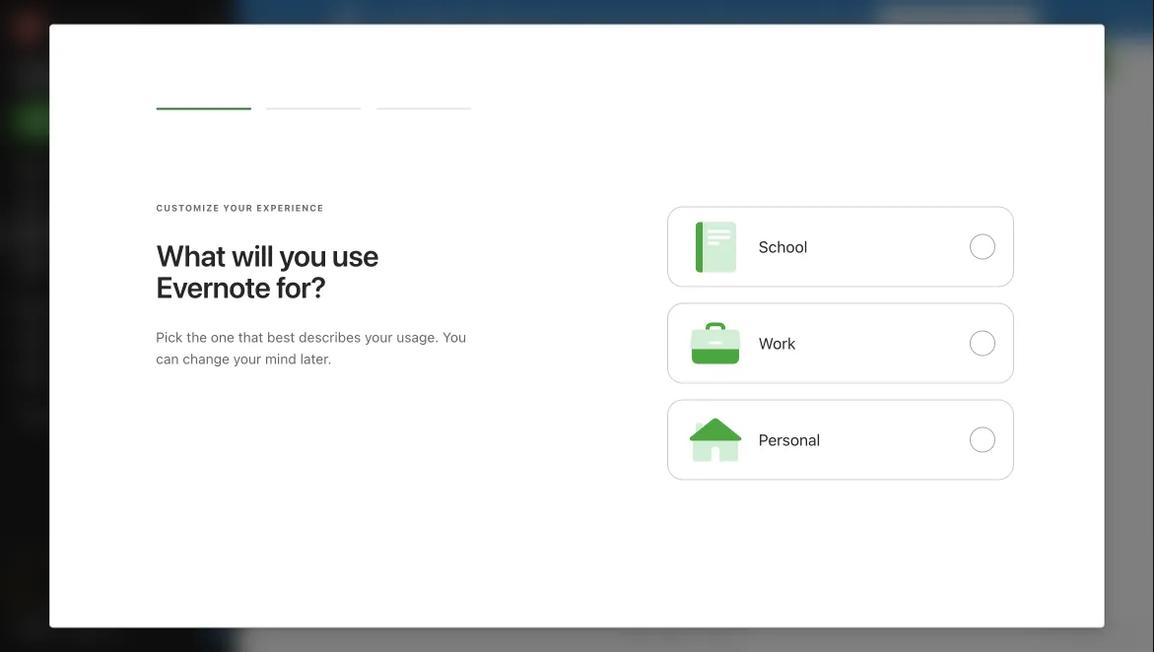 Task type: describe. For each thing, give the bounding box(es) containing it.
all changes saved
[[1031, 625, 1138, 640]]

get it free for 7 days button
[[878, 7, 1036, 33]]

me
[[122, 363, 142, 379]]

personal inside button
[[759, 431, 820, 449]]

notes link
[[0, 218, 236, 249]]

can
[[156, 351, 179, 367]]

days
[[993, 11, 1024, 28]]

notebooks link
[[0, 293, 236, 324]]

1 note
[[260, 101, 299, 117]]

Note Editor text field
[[612, 134, 1154, 612]]

personal button
[[667, 400, 1014, 480]]

shared with me
[[43, 363, 142, 379]]

your
[[223, 203, 253, 213]]

customize your experience
[[156, 203, 324, 213]]

use
[[332, 238, 379, 273]]

pick the one that best describes your usage. you can change your mind later.
[[156, 329, 466, 367]]

anytime.
[[814, 11, 868, 28]]

that
[[238, 329, 263, 345]]

trash link
[[0, 399, 236, 431]]

for?
[[276, 270, 326, 305]]

0 horizontal spatial personal
[[457, 11, 514, 28]]

will
[[231, 238, 273, 273]]

changes
[[1049, 625, 1100, 640]]

school button
[[667, 206, 1014, 287]]

work button
[[667, 303, 1014, 384]]

it
[[917, 11, 926, 28]]

notes
[[43, 225, 81, 241]]

shortcuts button
[[0, 186, 236, 218]]

school
[[759, 237, 808, 256]]

what
[[156, 238, 226, 273]]

Search text field
[[26, 57, 211, 93]]

settings image
[[201, 16, 225, 39]]

yesterday button
[[237, 134, 611, 252]]

evernote inside 'what will you use evernote for?'
[[156, 270, 270, 305]]

you
[[279, 238, 326, 273]]

tasks button
[[0, 249, 236, 281]]

try
[[371, 11, 392, 28]]

new
[[43, 113, 72, 129]]

saved
[[1103, 625, 1138, 640]]

for for 7
[[959, 11, 978, 28]]

shared
[[43, 363, 88, 379]]



Task type: vqa. For each thing, say whether or not it's contained in the screenshot.
Add filters image
no



Task type: locate. For each thing, give the bounding box(es) containing it.
later.
[[300, 351, 332, 367]]

cancel
[[766, 11, 810, 28]]

free
[[929, 11, 956, 28]]

devices.
[[710, 11, 763, 28]]

you
[[443, 329, 466, 345]]

all
[[660, 11, 674, 28]]

evernote
[[396, 11, 454, 28], [156, 270, 270, 305]]

1
[[260, 101, 266, 117]]

for inside button
[[959, 11, 978, 28]]

for left free: in the top left of the page
[[517, 11, 536, 28]]

personal down work on the right bottom
[[759, 431, 820, 449]]

home
[[43, 162, 81, 178]]

your left the usage.
[[365, 329, 393, 345]]

0 vertical spatial your
[[678, 11, 706, 28]]

1 vertical spatial evernote
[[156, 270, 270, 305]]

0 vertical spatial personal
[[457, 11, 514, 28]]

shortcuts
[[44, 194, 106, 210]]

evernote up one on the left of page
[[156, 270, 270, 305]]

1 vertical spatial personal
[[759, 431, 820, 449]]

get it free for 7 days
[[890, 11, 1024, 28]]

pick
[[156, 329, 183, 345]]

1 horizontal spatial personal
[[759, 431, 820, 449]]

0 horizontal spatial your
[[233, 351, 261, 367]]

all
[[1031, 625, 1046, 640]]

1 horizontal spatial for
[[959, 11, 978, 28]]

one
[[211, 329, 234, 345]]

across
[[614, 11, 656, 28]]

1 horizontal spatial your
[[365, 329, 393, 345]]

your down that
[[233, 351, 261, 367]]

0 horizontal spatial evernote
[[156, 270, 270, 305]]

evernote right try
[[396, 11, 454, 28]]

what will you use evernote for?
[[156, 238, 379, 305]]

1 horizontal spatial evernote
[[396, 11, 454, 28]]

shared with me link
[[0, 356, 236, 387]]

1 for from the left
[[517, 11, 536, 28]]

usage.
[[396, 329, 439, 345]]

expand notebooks image
[[5, 301, 21, 316]]

2 horizontal spatial your
[[678, 11, 706, 28]]

notebooks
[[44, 300, 113, 316]]

7
[[982, 11, 990, 28]]

your
[[678, 11, 706, 28], [365, 329, 393, 345], [233, 351, 261, 367]]

note list element
[[237, 39, 612, 652]]

your right all on the top right of the page
[[678, 11, 706, 28]]

work
[[759, 334, 796, 353]]

new button
[[12, 103, 225, 139]]

with
[[92, 363, 119, 379]]

personal left free: in the top left of the page
[[457, 11, 514, 28]]

tasks
[[43, 257, 79, 273]]

describes
[[299, 329, 361, 345]]

note
[[270, 101, 299, 117]]

change
[[183, 351, 230, 367]]

1 vertical spatial your
[[365, 329, 393, 345]]

yesterday
[[262, 214, 317, 228]]

experience
[[256, 203, 324, 213]]

tree
[[0, 155, 237, 544]]

best
[[267, 329, 295, 345]]

tags
[[44, 332, 74, 348]]

for left 7
[[959, 11, 978, 28]]

2 vertical spatial your
[[233, 351, 261, 367]]

note window element
[[612, 39, 1154, 652]]

for
[[517, 11, 536, 28], [959, 11, 978, 28]]

None search field
[[26, 57, 211, 93]]

0 vertical spatial evernote
[[396, 11, 454, 28]]

trash
[[43, 407, 79, 423]]

home link
[[0, 155, 237, 186]]

for for free:
[[517, 11, 536, 28]]

tree containing home
[[0, 155, 237, 544]]

mind
[[265, 351, 296, 367]]

add tag image
[[657, 621, 681, 645]]

sync
[[579, 11, 611, 28]]

tags button
[[0, 324, 236, 356]]

personal
[[457, 11, 514, 28], [759, 431, 820, 449]]

try evernote personal for free: sync across all your devices. cancel anytime.
[[371, 11, 868, 28]]

the
[[186, 329, 207, 345]]

2 for from the left
[[959, 11, 978, 28]]

free:
[[539, 11, 572, 28]]

customize
[[156, 203, 220, 213]]

0 horizontal spatial for
[[517, 11, 536, 28]]

add a reminder image
[[624, 621, 647, 645]]

get
[[890, 11, 913, 28]]



